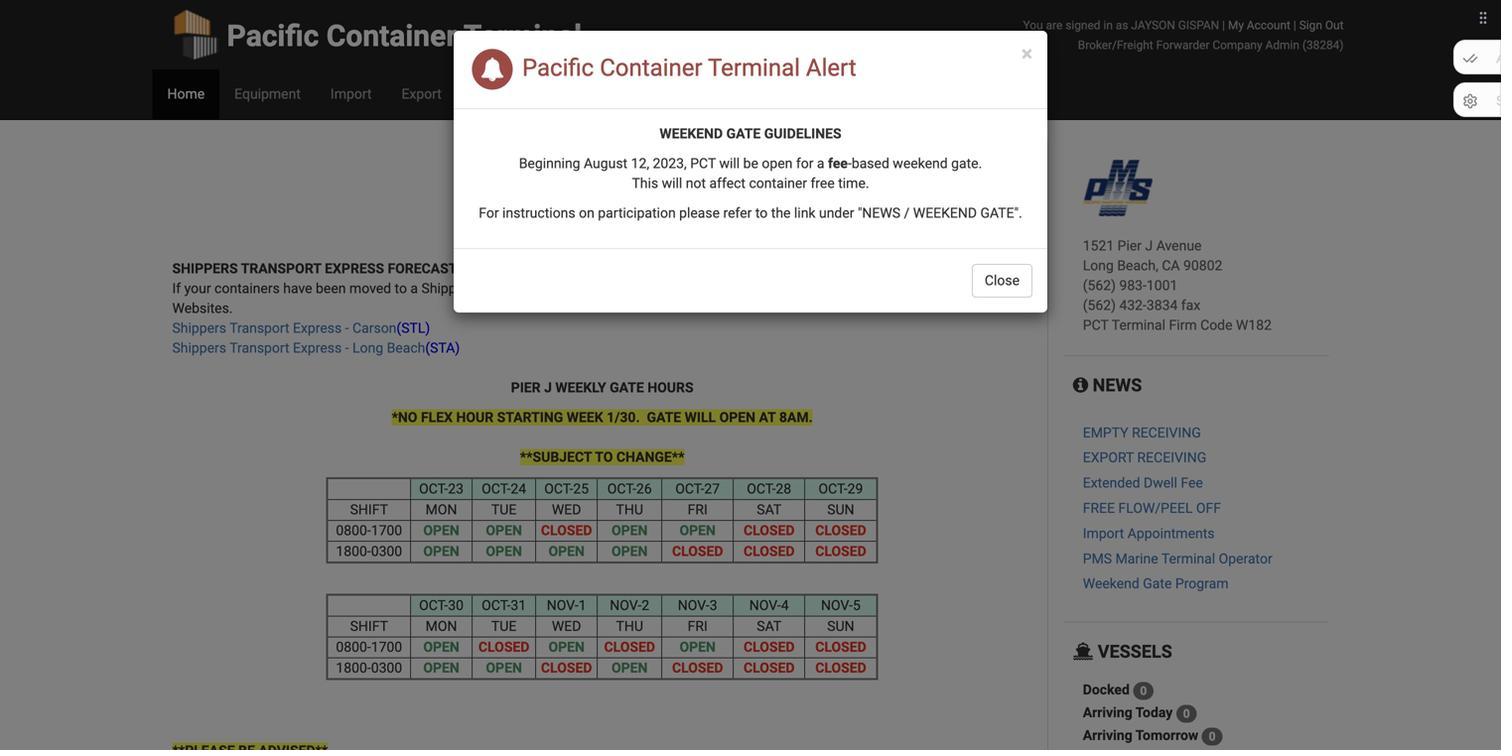 Task type: vqa. For each thing, say whether or not it's contained in the screenshot.


Task type: locate. For each thing, give the bounding box(es) containing it.
0 horizontal spatial long
[[352, 340, 383, 356]]

container left the using
[[810, 280, 869, 297]]

oct- for 30
[[419, 598, 448, 614]]

1 wed from the top
[[552, 502, 581, 518]]

using
[[872, 280, 906, 297]]

vessels
[[1093, 642, 1172, 663]]

1 fri from the top
[[688, 502, 708, 518]]

0 vertical spatial sun
[[827, 502, 854, 518]]

1 vertical spatial tue
[[491, 619, 517, 635]]

sat down oct-28 at the bottom of page
[[757, 502, 782, 518]]

pacific
[[227, 18, 319, 54], [522, 53, 594, 82]]

1 arriving from the top
[[1083, 705, 1133, 721]]

- left the carson
[[345, 320, 349, 337]]

the right check
[[787, 280, 807, 297]]

2 sun from the top
[[827, 619, 854, 635]]

forecast
[[972, 280, 1026, 297]]

will up the affect
[[719, 155, 740, 172]]

fee
[[1181, 475, 1203, 492]]

today up tomorrow
[[1136, 705, 1173, 721]]

a right for
[[817, 155, 825, 172]]

1 horizontal spatial 0
[[1183, 707, 1190, 721]]

gate up the *no flex hour starting week 1/30.  gate will open at 8am.
[[610, 380, 644, 396]]

1 0800- from the top
[[336, 523, 371, 539]]

1 vertical spatial 1700
[[371, 640, 402, 656]]

0 vertical spatial will
[[719, 155, 740, 172]]

fri down nov-3
[[688, 619, 708, 635]]

0800-1700 for oct-23
[[336, 523, 402, 539]]

24
[[511, 481, 526, 497]]

0 vertical spatial tue
[[491, 502, 517, 518]]

alert
[[806, 53, 856, 82]]

4 nov- from the left
[[749, 598, 781, 614]]

1 vertical spatial 1800-
[[336, 660, 371, 677]]

0800- for oct-23
[[336, 523, 371, 539]]

2 1800-0300 from the top
[[336, 660, 402, 677]]

1 vertical spatial wed
[[552, 619, 581, 635]]

1 mon from the top
[[426, 502, 457, 518]]

click
[[582, 181, 611, 198]]

0 vertical spatial pct
[[690, 155, 716, 172]]

container for pacific container terminal
[[326, 18, 457, 54]]

oct-
[[419, 481, 448, 497], [482, 481, 511, 497], [544, 481, 573, 497], [607, 481, 636, 497], [675, 481, 704, 497], [747, 481, 776, 497], [819, 481, 848, 497], [419, 598, 448, 614], [482, 598, 511, 614]]

2 horizontal spatial gate
[[726, 126, 761, 142]]

0 vertical spatial 0300
[[371, 544, 402, 560]]

1700 for oct-30
[[371, 640, 402, 656]]

transport down containers
[[230, 320, 289, 337]]

mon
[[426, 502, 457, 518], [426, 619, 457, 635]]

1 vertical spatial thu
[[616, 619, 643, 635]]

1 vertical spatial sat
[[757, 619, 782, 635]]

oct- for 28
[[747, 481, 776, 497]]

1 0300 from the top
[[371, 544, 402, 560]]

0 horizontal spatial pacific
[[227, 18, 319, 54]]

mon for 30
[[426, 619, 457, 635]]

mon down oct-30
[[426, 619, 457, 635]]

27 right the october
[[1017, 151, 1032, 168]]

0 horizontal spatial on
[[579, 205, 595, 221]]

1 horizontal spatial on
[[768, 280, 784, 297]]

2 mon from the top
[[426, 619, 457, 635]]

2 vertical spatial shippers
[[172, 340, 226, 356]]

arriving
[[1083, 705, 1133, 721], [1083, 728, 1133, 744]]

0 vertical spatial today
[[866, 151, 904, 168]]

1 shift from the top
[[350, 502, 388, 518]]

1 the from the left
[[787, 280, 807, 297]]

carson
[[352, 320, 397, 337]]

1800-0300 for oct-30
[[336, 660, 402, 677]]

gate up be
[[726, 126, 761, 142]]

0800-1700
[[336, 523, 402, 539], [336, 640, 402, 656]]

0 vertical spatial long
[[1083, 258, 1114, 274]]

express down 'shippers transport express - carson' link
[[293, 340, 342, 356]]

0 horizontal spatial the
[[787, 280, 807, 297]]

1 1800- from the top
[[336, 544, 371, 560]]

weekend up 2023,
[[660, 126, 723, 142]]

1 horizontal spatial today
[[1136, 705, 1173, 721]]

express up the shippers transport express - long beach link
[[293, 320, 342, 337]]

thu for 26
[[616, 502, 643, 518]]

1 horizontal spatial gate
[[647, 410, 681, 426]]

will down 2023,
[[662, 175, 682, 192]]

0 vertical spatial shippers
[[421, 280, 476, 297]]

oct- for 31
[[482, 598, 511, 614]]

0 vertical spatial arriving
[[1083, 705, 1133, 721]]

flow/peel
[[1118, 500, 1193, 517]]

1 vertical spatial 0800-1700
[[336, 640, 402, 656]]

wed down oct-25
[[552, 502, 581, 518]]

1 tue from the top
[[491, 502, 517, 518]]

2 1800- from the top
[[336, 660, 371, 677]]

not
[[686, 175, 706, 192]]

your
[[184, 280, 211, 297]]

on right check
[[768, 280, 784, 297]]

0 vertical spatial a
[[817, 155, 825, 172]]

2 vertical spatial 0
[[1209, 730, 1216, 744]]

0 horizontal spatial today
[[866, 151, 904, 168]]

2 horizontal spatial pct
[[1083, 317, 1109, 334]]

3 nov- from the left
[[678, 598, 710, 614]]

0 vertical spatial thu
[[616, 502, 643, 518]]

2 0800-1700 from the top
[[336, 640, 402, 656]]

1 horizontal spatial |
[[1294, 18, 1296, 32]]

gate down hours
[[647, 410, 681, 426]]

wed
[[552, 502, 581, 518], [552, 619, 581, 635]]

beach
[[387, 340, 425, 356]]

12,
[[631, 155, 649, 172]]

fri for 3
[[688, 619, 708, 635]]

1 vertical spatial weekend
[[913, 205, 977, 221]]

1 map from the left
[[551, 181, 578, 198]]

fri
[[688, 502, 708, 518], [688, 619, 708, 635]]

0 horizontal spatial 0
[[1140, 684, 1147, 698]]

nov- right 1
[[610, 598, 642, 614]]

1 nov- from the left
[[547, 598, 579, 614]]

0 right docked on the bottom of the page
[[1140, 684, 1147, 698]]

1 vertical spatial will
[[662, 175, 682, 192]]

5 nov- from the left
[[821, 598, 853, 614]]

sun down oct-29
[[827, 502, 854, 518]]

long down the carson
[[352, 340, 383, 356]]

mon for 23
[[426, 502, 457, 518]]

2 0300 from the top
[[371, 660, 402, 677]]

(38284)
[[1302, 38, 1344, 52]]

1001
[[1147, 277, 1178, 294]]

oct- right 23
[[482, 481, 511, 497]]

1700
[[371, 523, 402, 539], [371, 640, 402, 656]]

empty
[[1083, 425, 1128, 441]]

nov- right 2
[[678, 598, 710, 614]]

oct-23
[[419, 481, 464, 497]]

0 vertical spatial -
[[848, 155, 852, 172]]

0 vertical spatial 1800-0300
[[336, 544, 402, 560]]

27 left oct-28 at the bottom of page
[[704, 481, 720, 497]]

2 vertical spatial pct
[[1083, 317, 1109, 334]]

terminal inside empty receiving export receiving extended dwell fee free flow/peel off import appointments pms marine terminal operator weekend gate program
[[1161, 551, 1215, 567]]

1 vertical spatial 0300
[[371, 660, 402, 677]]

map right the not
[[709, 181, 736, 198]]

nov- right 31
[[547, 598, 579, 614]]

sun down nov-5
[[827, 619, 854, 635]]

1 vertical spatial on
[[768, 280, 784, 297]]

pacific container terminal link
[[172, 0, 582, 69]]

time.
[[838, 175, 869, 192]]

27
[[1017, 151, 1032, 168], [704, 481, 720, 497]]

1 horizontal spatial container
[[600, 53, 702, 82]]

nov- right the 4 on the bottom right
[[821, 598, 853, 614]]

friday,
[[921, 151, 961, 168]]

1 horizontal spatial will
[[719, 155, 740, 172]]

1 vertical spatial mon
[[426, 619, 457, 635]]

sat down nov-4 in the bottom of the page
[[757, 619, 782, 635]]

2 shift from the top
[[350, 619, 388, 635]]

my
[[1228, 18, 1244, 32]]

2 tue from the top
[[491, 619, 517, 635]]

0 vertical spatial fri
[[688, 502, 708, 518]]

1 horizontal spatial container
[[810, 280, 869, 297]]

refer
[[723, 205, 752, 221]]

flex
[[421, 410, 453, 426]]

tomorrow
[[1136, 728, 1198, 744]]

1
[[579, 598, 586, 614]]

1 vertical spatial sun
[[827, 619, 854, 635]]

weekend right /
[[913, 205, 977, 221]]

oct- right 26
[[675, 481, 704, 497]]

1 vertical spatial 1800-0300
[[336, 660, 402, 677]]

pacific for pacific container terminal
[[227, 18, 319, 54]]

1 sat from the top
[[757, 502, 782, 518]]

pct up the not
[[690, 155, 716, 172]]

receiving up dwell
[[1137, 450, 1207, 466]]

1800-0300 for oct-23
[[336, 544, 402, 560]]

oct- down **subject
[[544, 481, 573, 497]]

to
[[395, 280, 407, 297]]

1 horizontal spatial weekend
[[913, 205, 977, 221]]

tue down oct-31
[[491, 619, 517, 635]]

0 vertical spatial shift
[[350, 502, 388, 518]]

0 right tomorrow
[[1209, 730, 1216, 744]]

thu down nov-2
[[616, 619, 643, 635]]

weekend
[[893, 155, 948, 172]]

sun for 5
[[827, 619, 854, 635]]

1 horizontal spatial the
[[909, 280, 929, 297]]

location
[[594, 280, 644, 297]]

0800- for oct-30
[[336, 640, 371, 656]]

participation
[[598, 205, 676, 221]]

week
[[567, 410, 603, 426]]

map down "beginning august" at the left top of the page
[[551, 181, 578, 198]]

2 fri from the top
[[688, 619, 708, 635]]

1 vertical spatial a
[[410, 280, 418, 297]]

2 thu from the top
[[616, 619, 643, 635]]

container down open
[[749, 175, 807, 192]]

1 horizontal spatial pct
[[690, 155, 716, 172]]

1 sun from the top
[[827, 502, 854, 518]]

transport
[[241, 261, 321, 277]]

for up website
[[468, 181, 489, 198]]

oct- left oct-24
[[419, 481, 448, 497]]

0 horizontal spatial gate
[[610, 380, 644, 396]]

1 vertical spatial fri
[[688, 619, 708, 635]]

below
[[932, 280, 969, 297]]

1 1800-0300 from the top
[[336, 544, 402, 560]]

2 map from the left
[[709, 181, 736, 198]]

1 vertical spatial shippers
[[172, 320, 226, 337]]

oct- left oct-31
[[419, 598, 448, 614]]

1 vertical spatial 27
[[704, 481, 720, 497]]

oct- down to on the bottom left of the page
[[607, 481, 636, 497]]

0 vertical spatial j
[[1145, 238, 1153, 254]]

nov- for 4
[[749, 598, 781, 614]]

0 vertical spatial sat
[[757, 502, 782, 518]]

transport down 'shippers transport express - carson' link
[[230, 340, 289, 356]]

0 vertical spatial on
[[579, 205, 595, 221]]

sun
[[827, 502, 854, 518], [827, 619, 854, 635]]

0 horizontal spatial j
[[544, 380, 552, 396]]

open
[[719, 410, 756, 426], [423, 523, 459, 539], [486, 523, 522, 539], [612, 523, 648, 539], [680, 523, 716, 539], [423, 544, 459, 560], [486, 544, 522, 560], [548, 544, 585, 560], [612, 544, 648, 560], [423, 640, 459, 656], [548, 640, 585, 656], [680, 640, 716, 656], [423, 660, 459, 677], [486, 660, 522, 677], [612, 660, 648, 677]]

(562) left the 432-
[[1083, 297, 1116, 314]]

the
[[787, 280, 807, 297], [909, 280, 929, 297]]

oct-28
[[747, 481, 791, 497]]

extended dwell fee link
[[1083, 475, 1203, 492]]

0300
[[371, 544, 402, 560], [371, 660, 402, 677]]

container inside shippers transport express forecast website if your containers have been moved to a shippers transport express location you can also check on the container using the below forecast websites. shippers transport express - carson (stl) shippers transport express - long beach (sta)
[[810, 280, 869, 297]]

oct- right 30
[[482, 598, 511, 614]]

0 vertical spatial 0800-1700
[[336, 523, 402, 539]]

pms marine terminal operator link
[[1083, 551, 1273, 567]]

transport down website
[[479, 280, 539, 297]]

express left location
[[542, 280, 591, 297]]

2 | from the left
[[1294, 18, 1296, 32]]

0 vertical spatial 0800-
[[336, 523, 371, 539]]

nov- for 1
[[547, 598, 579, 614]]

1 vertical spatial j
[[544, 380, 552, 396]]

3834
[[1147, 297, 1178, 314]]

| left my
[[1222, 18, 1225, 32]]

*no flex hour starting week 1/30.  gate will open at 8am.
[[392, 410, 813, 426]]

mon down oct-23
[[426, 502, 457, 518]]

thu down oct-26
[[616, 502, 643, 518]]

1 horizontal spatial 27
[[1017, 151, 1032, 168]]

2 1700 from the top
[[371, 640, 402, 656]]

2 nov- from the left
[[610, 598, 642, 614]]

oct- for 23
[[419, 481, 448, 497]]

1 vertical spatial shift
[[350, 619, 388, 635]]

1700 for oct-23
[[371, 523, 402, 539]]

2 (562) from the top
[[1083, 297, 1116, 314]]

1 vertical spatial container
[[810, 280, 869, 297]]

pct right ,
[[648, 181, 674, 198]]

have
[[283, 280, 312, 297]]

website
[[460, 261, 518, 277]]

terminal
[[464, 18, 582, 54], [708, 53, 800, 82], [492, 181, 547, 198], [1112, 317, 1166, 334], [1161, 551, 1215, 567]]

pct inside beginning august 12, 2023, pct will be open for a fee -based weekend gate. this will not affect container free time.
[[690, 155, 716, 172]]

on down the click
[[579, 205, 595, 221]]

- up 'time.'
[[848, 155, 852, 172]]

sat for 4
[[757, 619, 782, 635]]

for left instructions
[[479, 205, 499, 221]]

today left is on the top
[[866, 151, 904, 168]]

0 horizontal spatial a
[[410, 280, 418, 297]]

free
[[1083, 500, 1115, 517]]

receiving up export receiving link
[[1132, 425, 1201, 441]]

2 0800- from the top
[[336, 640, 371, 656]]

0 vertical spatial wed
[[552, 502, 581, 518]]

- left "beach"
[[345, 340, 349, 356]]

1 vertical spatial today
[[1136, 705, 1173, 721]]

pct up info circle image
[[1083, 317, 1109, 334]]

pct yard map link
[[648, 181, 736, 198]]

0 horizontal spatial will
[[662, 175, 682, 192]]

1 vertical spatial (562)
[[1083, 297, 1116, 314]]

0 up tomorrow
[[1183, 707, 1190, 721]]

j inside the 1521 pier j avenue long beach, ca 90802 (562) 983-1001 (562) 432-3834 fax pct terminal firm code w182
[[1145, 238, 1153, 254]]

here
[[614, 181, 642, 198]]

0 horizontal spatial |
[[1222, 18, 1225, 32]]

forecast
[[388, 261, 457, 277]]

1 vertical spatial long
[[352, 340, 383, 356]]

1 | from the left
[[1222, 18, 1225, 32]]

0 vertical spatial 1700
[[371, 523, 402, 539]]

nov-3
[[678, 598, 717, 614]]

1 horizontal spatial a
[[817, 155, 825, 172]]

1 vertical spatial arriving
[[1083, 728, 1133, 744]]

ca
[[1162, 258, 1180, 274]]

(562)
[[1083, 277, 1116, 294], [1083, 297, 1116, 314]]

terminal inside the 1521 pier j avenue long beach, ca 90802 (562) 983-1001 (562) 432-3834 fax pct terminal firm code w182
[[1112, 317, 1166, 334]]

(562) left 983-
[[1083, 277, 1116, 294]]

1 horizontal spatial pacific
[[522, 53, 594, 82]]

broker/freight
[[1078, 38, 1153, 52]]

container
[[326, 18, 457, 54], [600, 53, 702, 82]]

1 vertical spatial transport
[[230, 320, 289, 337]]

1 vertical spatial 0
[[1183, 707, 1190, 721]]

if
[[172, 280, 181, 297]]

wed down nov-1
[[552, 619, 581, 635]]

0 vertical spatial for
[[468, 181, 489, 198]]

0 vertical spatial gate
[[726, 126, 761, 142]]

the right the using
[[909, 280, 929, 297]]

2 vertical spatial -
[[345, 340, 349, 356]]

sat for 28
[[757, 502, 782, 518]]

tue down oct-24
[[491, 502, 517, 518]]

0 horizontal spatial map
[[551, 181, 578, 198]]

gate.
[[951, 155, 982, 172]]

0 vertical spatial container
[[749, 175, 807, 192]]

0 vertical spatial (562)
[[1083, 277, 1116, 294]]

1 horizontal spatial map
[[709, 181, 736, 198]]

oct- right oct-27
[[747, 481, 776, 497]]

2 wed from the top
[[552, 619, 581, 635]]

pms
[[1083, 551, 1112, 567]]

nov- right the "3"
[[749, 598, 781, 614]]

weekend gate program link
[[1083, 576, 1229, 592]]

1 1700 from the top
[[371, 523, 402, 539]]

a right to
[[410, 280, 418, 297]]

check
[[728, 280, 765, 297]]

0 horizontal spatial weekend
[[660, 126, 723, 142]]

1 horizontal spatial long
[[1083, 258, 1114, 274]]

1521
[[1083, 238, 1114, 254]]

can
[[673, 280, 696, 297]]

(stl)
[[397, 320, 430, 337]]

2 vertical spatial transport
[[230, 340, 289, 356]]

long down 1521 on the top right of the page
[[1083, 258, 1114, 274]]

oct- right 28
[[819, 481, 848, 497]]

1 vertical spatial -
[[345, 320, 349, 337]]

| left 'sign'
[[1294, 18, 1296, 32]]

for
[[796, 155, 814, 172]]

2 sat from the top
[[757, 619, 782, 635]]

close button
[[972, 264, 1033, 298]]

fri down oct-27
[[688, 502, 708, 518]]

1 thu from the top
[[616, 502, 643, 518]]

1 0800-1700 from the top
[[336, 523, 402, 539]]

today inside docked 0 arriving today 0 arriving tomorrow 0
[[1136, 705, 1173, 721]]



Task type: describe. For each thing, give the bounding box(es) containing it.
beginning august 12, 2023, pct will be open for a fee -based weekend gate. this will not affect container free time.
[[519, 155, 982, 192]]

weekend gate guidelines
[[660, 126, 842, 142]]

thu for 2
[[616, 619, 643, 635]]

gate
[[1143, 576, 1172, 592]]

for for for terminal map click here , pct yard map
[[468, 181, 489, 198]]

close
[[985, 273, 1020, 289]]

×
[[1021, 42, 1033, 66]]

2 the from the left
[[909, 280, 929, 297]]

express
[[325, 261, 384, 277]]

31
[[511, 598, 526, 614]]

(sta)
[[425, 340, 460, 356]]

1800- for oct-30
[[336, 660, 371, 677]]

fee
[[828, 155, 848, 172]]

code
[[1200, 317, 1233, 334]]

under
[[819, 205, 854, 221]]

oct-24
[[482, 481, 526, 497]]

program
[[1175, 576, 1229, 592]]

this
[[632, 175, 658, 192]]

based
[[852, 155, 889, 172]]

container for pacific container terminal alert
[[600, 53, 702, 82]]

nov-4
[[749, 598, 789, 614]]

ship image
[[1073, 643, 1093, 661]]

0 vertical spatial weekend
[[660, 126, 723, 142]]

news
[[1088, 375, 1142, 396]]

oct-31
[[482, 598, 526, 614]]

nov- for 5
[[821, 598, 853, 614]]

my account link
[[1228, 18, 1291, 32]]

0 vertical spatial receiving
[[1132, 425, 1201, 441]]

fri for 27
[[688, 502, 708, 518]]

1 vertical spatial express
[[293, 320, 342, 337]]

forwarder
[[1156, 38, 1210, 52]]

docked
[[1083, 682, 1130, 699]]

28
[[776, 481, 791, 497]]

pier j weekly gate hours
[[511, 380, 694, 396]]

oct-30
[[419, 598, 464, 614]]

empty receiving link
[[1083, 425, 1201, 441]]

moved
[[349, 280, 391, 297]]

import
[[1083, 526, 1124, 542]]

shift for oct-23
[[350, 502, 388, 518]]

tue for 24
[[491, 502, 517, 518]]

import appointments link
[[1083, 526, 1215, 542]]

gate".
[[980, 205, 1022, 221]]

nov- for 2
[[610, 598, 642, 614]]

a inside beginning august 12, 2023, pct will be open for a fee -based weekend gate. this will not affect container free time.
[[817, 155, 825, 172]]

nov-5
[[821, 598, 861, 614]]

w182
[[1236, 317, 1272, 334]]

8am.
[[779, 410, 813, 426]]

26
[[636, 481, 652, 497]]

link
[[794, 205, 816, 221]]

pacific container terminal
[[227, 18, 582, 54]]

oct-29
[[819, 481, 863, 497]]

export receiving link
[[1083, 450, 1207, 466]]

0 vertical spatial 27
[[1017, 151, 1032, 168]]

you are signed in as jayson gispan | my account | sign out broker/freight forwarder company admin (38284)
[[1023, 18, 1344, 52]]

tue for 31
[[491, 619, 517, 635]]

oct- for 24
[[482, 481, 511, 497]]

**subject to change**
[[520, 449, 684, 466]]

0 vertical spatial transport
[[479, 280, 539, 297]]

to
[[595, 449, 613, 466]]

extended
[[1083, 475, 1140, 492]]

pacific for pacific container terminal alert
[[522, 53, 594, 82]]

- inside beginning august 12, 2023, pct will be open for a fee -based weekend gate. this will not affect container free time.
[[848, 155, 852, 172]]

sun for 29
[[827, 502, 854, 518]]

0 horizontal spatial 27
[[704, 481, 720, 497]]

dwell
[[1144, 475, 1177, 492]]

0 vertical spatial express
[[542, 280, 591, 297]]

container inside beginning august 12, 2023, pct will be open for a fee -based weekend gate. this will not affect container free time.
[[749, 175, 807, 192]]

oct- for 25
[[544, 481, 573, 497]]

oct- for 29
[[819, 481, 848, 497]]

company
[[1213, 38, 1262, 52]]

long inside the 1521 pier j avenue long beach, ca 90802 (562) 983-1001 (562) 432-3834 fax pct terminal firm code w182
[[1083, 258, 1114, 274]]

/
[[904, 205, 910, 221]]

shippers transport express - carson link
[[172, 320, 397, 337]]

long inside shippers transport express forecast website if your containers have been moved to a shippers transport express location you can also check on the container using the below forecast websites. shippers transport express - carson (stl) shippers transport express - long beach (sta)
[[352, 340, 383, 356]]

instructions
[[502, 205, 575, 221]]

nov- for 3
[[678, 598, 710, 614]]

,
[[642, 181, 645, 198]]

for for for instructions on participation please refer to the link under "news / weekend gate".
[[479, 205, 499, 221]]

2 horizontal spatial 0
[[1209, 730, 1216, 744]]

1 vertical spatial pct
[[648, 181, 674, 198]]

0300 for oct-30
[[371, 660, 402, 677]]

shift for oct-30
[[350, 619, 388, 635]]

pct inside the 1521 pier j avenue long beach, ca 90802 (562) 983-1001 (562) 432-3834 fax pct terminal firm code w182
[[1083, 317, 1109, 334]]

0800-1700 for oct-30
[[336, 640, 402, 656]]

yard
[[677, 181, 705, 198]]

2 vertical spatial express
[[293, 340, 342, 356]]

3
[[710, 598, 717, 614]]

info circle image
[[1073, 376, 1088, 394]]

is
[[907, 151, 918, 168]]

2023,
[[653, 155, 687, 172]]

free
[[811, 175, 835, 192]]

are
[[1046, 18, 1063, 32]]

signed
[[1066, 18, 1101, 32]]

"news
[[858, 205, 901, 221]]

1 (562) from the top
[[1083, 277, 1116, 294]]

25
[[573, 481, 589, 497]]

pacific container terminal image
[[1083, 160, 1152, 216]]

2 arriving from the top
[[1083, 728, 1133, 744]]

marine
[[1116, 551, 1158, 567]]

shippers transport express - long beach link
[[172, 340, 425, 356]]

nov-1
[[547, 598, 586, 614]]

oct- for 27
[[675, 481, 704, 497]]

docked 0 arriving today 0 arriving tomorrow 0
[[1083, 682, 1216, 744]]

will
[[685, 410, 716, 426]]

jayson
[[1131, 18, 1175, 32]]

oct-26
[[607, 481, 652, 497]]

also
[[699, 280, 725, 297]]

on inside shippers transport express forecast website if your containers have been moved to a shippers transport express location you can also check on the container using the below forecast websites. shippers transport express - carson (stl) shippers transport express - long beach (sta)
[[768, 280, 784, 297]]

pier
[[511, 380, 541, 396]]

1 vertical spatial receiving
[[1137, 450, 1207, 466]]

out
[[1325, 18, 1344, 32]]

1800- for oct-23
[[336, 544, 371, 560]]

29
[[848, 481, 863, 497]]

been
[[316, 280, 346, 297]]

export
[[1083, 450, 1134, 466]]

starting
[[497, 410, 563, 426]]

wed for 1
[[552, 619, 581, 635]]

weekly
[[555, 380, 606, 396]]

**subject
[[520, 449, 592, 466]]

free flow/peel off link
[[1083, 500, 1221, 517]]

1521 pier j avenue long beach, ca 90802 (562) 983-1001 (562) 432-3834 fax pct terminal firm code w182
[[1083, 238, 1272, 334]]

hours
[[648, 380, 694, 396]]

admin
[[1265, 38, 1300, 52]]

oct- for 26
[[607, 481, 636, 497]]

hour
[[456, 410, 494, 426]]

2 vertical spatial gate
[[647, 410, 681, 426]]

shippers
[[172, 261, 238, 277]]

avenue
[[1156, 238, 1202, 254]]

as
[[1116, 18, 1128, 32]]

account
[[1247, 18, 1291, 32]]

1 vertical spatial gate
[[610, 380, 644, 396]]

30
[[448, 598, 464, 614]]

be
[[743, 155, 758, 172]]

wed for 25
[[552, 502, 581, 518]]

a inside shippers transport express forecast website if your containers have been moved to a shippers transport express location you can also check on the container using the below forecast websites. shippers transport express - carson (stl) shippers transport express - long beach (sta)
[[410, 280, 418, 297]]

0300 for oct-23
[[371, 544, 402, 560]]

4
[[781, 598, 789, 614]]



